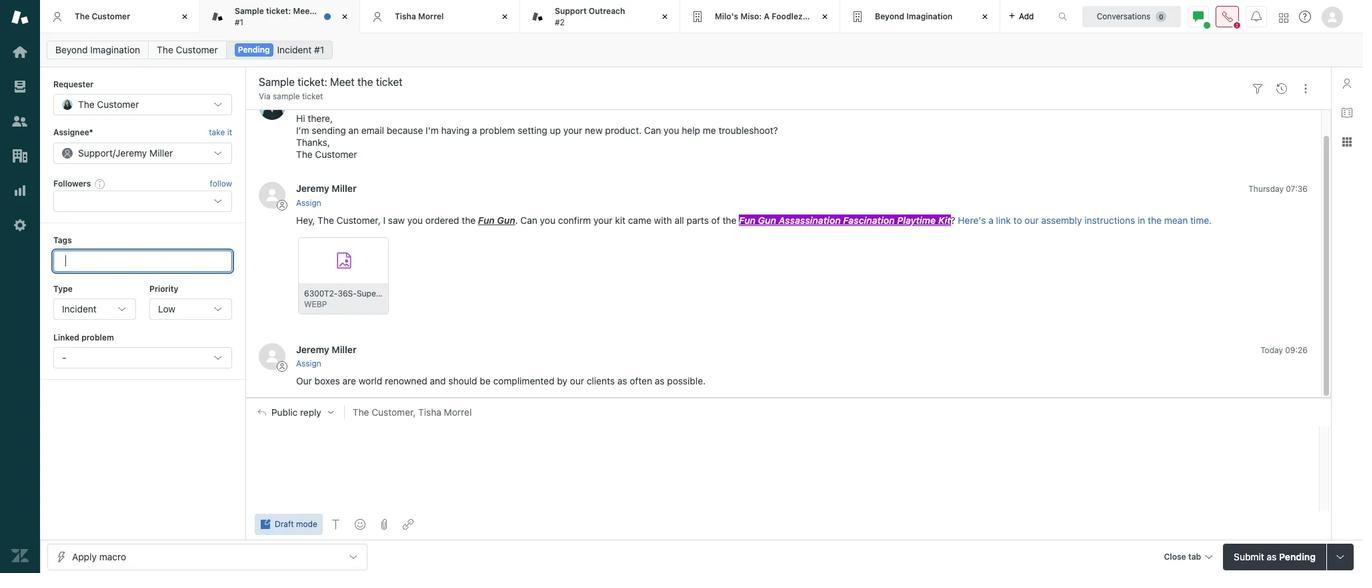 Task type: locate. For each thing, give the bounding box(es) containing it.
assign up our
[[296, 359, 321, 369]]

0 horizontal spatial #1
[[235, 17, 244, 27]]

tab containing sample ticket: meet the ticket
[[200, 0, 360, 33]]

the customer for the customer tab
[[75, 11, 130, 21]]

sample
[[273, 91, 300, 101]]

as left 'often'
[[618, 376, 627, 387]]

#1
[[235, 17, 244, 27], [314, 44, 324, 55]]

assign button up hey,
[[296, 197, 321, 209]]

conversationlabel log
[[245, 83, 1331, 398]]

jeremy miller link for thursday
[[296, 183, 357, 194]]

0 horizontal spatial your
[[564, 125, 583, 136]]

the customer
[[75, 11, 130, 21], [157, 44, 218, 55], [78, 99, 139, 110]]

0 vertical spatial miller
[[149, 147, 173, 159]]

0 vertical spatial assign button
[[296, 197, 321, 209]]

avatar image
[[259, 182, 285, 209], [259, 343, 285, 370]]

support for jeremy
[[78, 147, 113, 159]]

avatar image for today 09:26
[[259, 343, 285, 370]]

jeremy miller assign up boxes
[[296, 344, 357, 369]]

0 vertical spatial jeremy miller link
[[296, 183, 357, 194]]

morrel inside button
[[444, 407, 472, 418]]

the customer inside requester element
[[78, 99, 139, 110]]

0 horizontal spatial imagination
[[90, 44, 140, 55]]

jeremy down requester element
[[115, 147, 147, 159]]

1 close image from the left
[[178, 10, 191, 23]]

gun left assassination
[[758, 215, 776, 226]]

miller for thursday
[[332, 183, 357, 194]]

miller for today
[[332, 344, 357, 355]]

linked problem
[[53, 333, 114, 343]]

came
[[628, 215, 652, 226]]

1 vertical spatial assign
[[296, 359, 321, 369]]

1 horizontal spatial gun
[[758, 215, 776, 226]]

0 vertical spatial imagination
[[907, 11, 953, 21]]

0 horizontal spatial support
[[78, 147, 113, 159]]

0 vertical spatial ticket
[[330, 6, 352, 16]]

format text image
[[331, 520, 341, 530]]

1 horizontal spatial fun
[[739, 215, 756, 226]]

public
[[271, 408, 298, 418]]

our right by at left
[[570, 376, 584, 387]]

email
[[361, 125, 384, 136]]

0 vertical spatial #1
[[235, 17, 244, 27]]

incident down the sample ticket: meet the ticket #1
[[277, 44, 312, 55]]

1 horizontal spatial incident
[[277, 44, 312, 55]]

close tab
[[1164, 552, 1201, 562]]

1 horizontal spatial your
[[594, 215, 613, 226]]

1 vertical spatial a
[[989, 215, 994, 226]]

#1 down the sample ticket: meet the ticket #1
[[314, 44, 324, 55]]

#1 down sample
[[235, 17, 244, 27]]

avatar image for thursday 07:36
[[259, 182, 285, 209]]

2 close image from the left
[[818, 10, 832, 23]]

0 vertical spatial support
[[555, 6, 587, 16]]

1 jeremy miller assign from the top
[[296, 183, 357, 208]]

1 vertical spatial incident
[[62, 303, 97, 315]]

conversations
[[1097, 11, 1151, 21]]

assignee*
[[53, 128, 93, 138]]

2 tab from the left
[[520, 0, 680, 33]]

0 vertical spatial morrel
[[418, 11, 444, 21]]

avatar image right follow button
[[259, 182, 285, 209]]

2 horizontal spatial as
[[1267, 551, 1277, 563]]

as
[[618, 376, 627, 387], [655, 376, 665, 387], [1267, 551, 1277, 563]]

jeremy miller assign for today 09:26
[[296, 344, 357, 369]]

pending inside 'secondary' element
[[238, 45, 270, 55]]

setting
[[518, 125, 548, 136]]

2 gun from the left
[[758, 215, 776, 226]]

1 gun from the left
[[497, 215, 515, 226]]

1 assign from the top
[[296, 198, 321, 208]]

secondary element
[[40, 37, 1363, 63]]

incident inside popup button
[[62, 303, 97, 315]]

our right to
[[1025, 215, 1039, 226]]

as right 'often'
[[655, 376, 665, 387]]

the inside hi there, i'm sending an email because i'm having a problem setting up your new product. can you help me troubleshoot? thanks, the customer
[[296, 149, 313, 160]]

1 vertical spatial jeremy
[[296, 183, 329, 194]]

1 jeremy miller link from the top
[[296, 183, 357, 194]]

close image inside the customer tab
[[178, 10, 191, 23]]

jeremy
[[115, 147, 147, 159], [296, 183, 329, 194], [296, 344, 329, 355]]

1 vertical spatial can
[[521, 215, 538, 226]]

1 vertical spatial ticket
[[302, 91, 323, 101]]

1 horizontal spatial imagination
[[907, 11, 953, 21]]

0 vertical spatial your
[[564, 125, 583, 136]]

2 avatar image from the top
[[259, 343, 285, 370]]

2 vertical spatial the customer
[[78, 99, 139, 110]]

zendesk image
[[11, 548, 29, 565]]

and
[[430, 376, 446, 387]]

filter image
[[1253, 83, 1263, 94]]

beyond up requester
[[55, 44, 88, 55]]

1 vertical spatial pending
[[1279, 551, 1316, 563]]

reporting image
[[11, 182, 29, 199]]

apps image
[[1342, 137, 1353, 147]]

gun
[[497, 215, 515, 226], [758, 215, 776, 226]]

jeremy miller link
[[296, 183, 357, 194], [296, 344, 357, 355]]

1 vertical spatial assign button
[[296, 358, 321, 370]]

your left kit
[[594, 215, 613, 226]]

imagination inside beyond imagination tab
[[907, 11, 953, 21]]

assign button for today
[[296, 358, 321, 370]]

1 vertical spatial tisha
[[418, 407, 441, 418]]

1 vertical spatial avatar image
[[259, 343, 285, 370]]

apply
[[72, 551, 97, 563]]

support inside support outreach #2
[[555, 6, 587, 16]]

add link (cmd k) image
[[403, 520, 413, 530]]

via
[[259, 91, 271, 101]]

1 horizontal spatial as
[[655, 376, 665, 387]]

1 tab from the left
[[200, 0, 360, 33]]

customer, left i
[[337, 215, 381, 226]]

a
[[764, 11, 770, 21]]

can right product.
[[644, 125, 661, 136]]

fun right of at right top
[[739, 215, 756, 226]]

requester element
[[53, 94, 232, 116]]

close image
[[178, 10, 191, 23], [338, 10, 352, 23], [498, 10, 512, 23], [979, 10, 992, 23]]

incident button
[[53, 299, 136, 320]]

assign button for thursday
[[296, 197, 321, 209]]

1 horizontal spatial beyond
[[875, 11, 905, 21]]

1 horizontal spatial beyond imagination
[[875, 11, 953, 21]]

0 vertical spatial can
[[644, 125, 661, 136]]

main element
[[0, 0, 40, 574]]

admin image
[[11, 217, 29, 234]]

0 horizontal spatial tab
[[200, 0, 360, 33]]

#1 inside 'secondary' element
[[314, 44, 324, 55]]

pending down sample
[[238, 45, 270, 55]]

incident #1
[[277, 44, 324, 55]]

close image left add dropdown button
[[979, 10, 992, 23]]

submit
[[1234, 551, 1264, 563]]

take it button
[[209, 126, 232, 140]]

1 horizontal spatial tab
[[520, 0, 680, 33]]

close image right meet at the top left of page
[[338, 10, 352, 23]]

close tab button
[[1158, 544, 1218, 573]]

0 vertical spatial tisha
[[395, 11, 416, 21]]

zendesk support image
[[11, 9, 29, 26]]

0 horizontal spatial our
[[570, 376, 584, 387]]

0 vertical spatial the customer
[[75, 11, 130, 21]]

events image
[[1277, 83, 1287, 94]]

close image left #2 on the left top of page
[[498, 10, 512, 23]]

0 vertical spatial a
[[472, 125, 477, 136]]

outreach
[[589, 6, 625, 16]]

time.
[[1191, 215, 1212, 226]]

views image
[[11, 78, 29, 95]]

the down the customer tab
[[157, 44, 173, 55]]

fun
[[478, 215, 495, 226], [739, 215, 756, 226]]

pending left displays possible ticket submission types icon
[[1279, 551, 1316, 563]]

2 vertical spatial jeremy
[[296, 344, 329, 355]]

our
[[1025, 215, 1039, 226], [570, 376, 584, 387]]

0 horizontal spatial fun
[[478, 215, 495, 226]]

tisha inside button
[[418, 407, 441, 418]]

tab
[[200, 0, 360, 33], [520, 0, 680, 33]]

0 vertical spatial jeremy
[[115, 147, 147, 159]]

1 horizontal spatial can
[[644, 125, 661, 136]]

miller up are
[[332, 344, 357, 355]]

2 assign from the top
[[296, 359, 321, 369]]

close image inside tisha morrel tab
[[498, 10, 512, 23]]

close image inside beyond imagination tab
[[979, 10, 992, 23]]

get started image
[[11, 43, 29, 61]]

1 vertical spatial the customer
[[157, 44, 218, 55]]

jeremy miller assign
[[296, 183, 357, 208], [296, 344, 357, 369]]

1 vertical spatial customer,
[[372, 407, 416, 418]]

a left link
[[989, 215, 994, 226]]

1 horizontal spatial pending
[[1279, 551, 1316, 563]]

1 vertical spatial imagination
[[90, 44, 140, 55]]

you left confirm
[[540, 215, 556, 226]]

morrel inside tab
[[418, 11, 444, 21]]

assign
[[296, 198, 321, 208], [296, 359, 321, 369]]

1 close image from the left
[[658, 10, 672, 23]]

0 vertical spatial avatar image
[[259, 182, 285, 209]]

can right .
[[521, 215, 538, 226]]

1 horizontal spatial ticket
[[330, 6, 352, 16]]

assign button
[[296, 197, 321, 209], [296, 358, 321, 370]]

0 vertical spatial problem
[[480, 125, 515, 136]]

4 close image from the left
[[979, 10, 992, 23]]

0 horizontal spatial problem
[[81, 333, 114, 343]]

1 vertical spatial #1
[[314, 44, 324, 55]]

knowledge image
[[1342, 107, 1353, 118]]

take it
[[209, 128, 232, 138]]

gun right ordered
[[497, 215, 515, 226]]

1 vertical spatial beyond imagination
[[55, 44, 140, 55]]

1 i'm from the left
[[296, 125, 309, 136]]

jeremy miller assign up hey,
[[296, 183, 357, 208]]

tisha
[[395, 11, 416, 21], [418, 407, 441, 418]]

jeremy miller link for today
[[296, 344, 357, 355]]

ticket inside the sample ticket: meet the ticket #1
[[330, 6, 352, 16]]

0 vertical spatial beyond
[[875, 11, 905, 21]]

problem down incident popup button
[[81, 333, 114, 343]]

beyond imagination inside tab
[[875, 11, 953, 21]]

1 assign button from the top
[[296, 197, 321, 209]]

the customer inside tab
[[75, 11, 130, 21]]

milo's miso: a foodlez subsidiary tab
[[680, 0, 847, 33]]

morrel
[[418, 11, 444, 21], [444, 407, 472, 418]]

1 horizontal spatial problem
[[480, 125, 515, 136]]

the customer inside "link"
[[157, 44, 218, 55]]

#2
[[555, 17, 565, 27]]

close image up 'secondary' element
[[658, 10, 672, 23]]

beyond right subsidiary
[[875, 11, 905, 21]]

0 horizontal spatial a
[[472, 125, 477, 136]]

avatar image up public
[[259, 343, 285, 370]]

close image up the customer "link" on the left of the page
[[178, 10, 191, 23]]

support up #2 on the left top of page
[[555, 6, 587, 16]]

1 vertical spatial jeremy miller assign
[[296, 344, 357, 369]]

1 vertical spatial morrel
[[444, 407, 472, 418]]

your
[[564, 125, 583, 136], [594, 215, 613, 226]]

support outreach #2
[[555, 6, 625, 27]]

miller right /
[[149, 147, 173, 159]]

0 vertical spatial pending
[[238, 45, 270, 55]]

jeremy up our
[[296, 344, 329, 355]]

renowned
[[385, 376, 427, 387]]

low
[[158, 303, 175, 315]]

the down requester
[[78, 99, 94, 110]]

take
[[209, 128, 225, 138]]

customer, inside the conversationlabel log
[[337, 215, 381, 226]]

0 horizontal spatial can
[[521, 215, 538, 226]]

close image
[[658, 10, 672, 23], [818, 10, 832, 23]]

a right having
[[472, 125, 477, 136]]

jeremy miller assign for thursday 07:36
[[296, 183, 357, 208]]

1 vertical spatial jeremy miller link
[[296, 344, 357, 355]]

support down assignee*
[[78, 147, 113, 159]]

2 jeremy miller link from the top
[[296, 344, 357, 355]]

today
[[1261, 345, 1283, 355]]

beyond inside beyond imagination link
[[55, 44, 88, 55]]

i'm down hi
[[296, 125, 309, 136]]

ticket right meet at the top left of page
[[330, 6, 352, 16]]

sample ticket: meet the ticket #1
[[235, 6, 352, 27]]

ticket up there,
[[302, 91, 323, 101]]

0 horizontal spatial tisha
[[395, 11, 416, 21]]

jeremy miller link up boxes
[[296, 344, 357, 355]]

0 vertical spatial jeremy miller assign
[[296, 183, 357, 208]]

i'm left having
[[426, 125, 439, 136]]

miller inside assignee* element
[[149, 147, 173, 159]]

0 horizontal spatial close image
[[658, 10, 672, 23]]

incident for incident
[[62, 303, 97, 315]]

there,
[[308, 113, 333, 124]]

product.
[[605, 125, 642, 136]]

1 horizontal spatial our
[[1025, 215, 1039, 226]]

the right meet at the top left of page
[[315, 6, 328, 16]]

1 avatar image from the top
[[259, 182, 285, 209]]

close image for the customer
[[178, 10, 191, 23]]

the inside the customer tab
[[75, 11, 90, 21]]

webp
[[304, 299, 327, 309]]

1 vertical spatial beyond
[[55, 44, 88, 55]]

the customer tab
[[40, 0, 200, 33]]

customer inside "link"
[[176, 44, 218, 55]]

close image inside milo's miso: a foodlez subsidiary tab
[[818, 10, 832, 23]]

miso:
[[741, 11, 762, 21]]

0 horizontal spatial beyond imagination
[[55, 44, 140, 55]]

jeremy up hey,
[[296, 183, 329, 194]]

your inside hi there, i'm sending an email because i'm having a problem setting up your new product. can you help me troubleshoot? thanks, the customer
[[564, 125, 583, 136]]

0 horizontal spatial i'm
[[296, 125, 309, 136]]

i'm
[[296, 125, 309, 136], [426, 125, 439, 136]]

0 vertical spatial customer,
[[337, 215, 381, 226]]

draft
[[275, 520, 294, 530]]

incident inside 'secondary' element
[[277, 44, 312, 55]]

Thursday 07:36 text field
[[1249, 184, 1308, 194]]

miller
[[149, 147, 173, 159], [332, 183, 357, 194], [332, 344, 357, 355]]

the inside requester element
[[78, 99, 94, 110]]

0 vertical spatial assign
[[296, 198, 321, 208]]

beyond imagination
[[875, 11, 953, 21], [55, 44, 140, 55]]

1 horizontal spatial support
[[555, 6, 587, 16]]

linked problem element
[[53, 348, 232, 369]]

the down thanks,
[[296, 149, 313, 160]]

our boxes are world renowned and should be complimented by our clients as often as possible.
[[296, 376, 706, 387]]

1 horizontal spatial a
[[989, 215, 994, 226]]

you left help
[[664, 125, 679, 136]]

milo's miso: a foodlez subsidiary
[[715, 11, 847, 21]]

assign button up our
[[296, 358, 321, 370]]

2 jeremy miller assign from the top
[[296, 344, 357, 369]]

0 horizontal spatial incident
[[62, 303, 97, 315]]

the
[[315, 6, 328, 16], [462, 215, 476, 226], [723, 215, 737, 226], [1148, 215, 1162, 226]]

the up beyond imagination link
[[75, 11, 90, 21]]

support
[[555, 6, 587, 16], [78, 147, 113, 159]]

2 vertical spatial miller
[[332, 344, 357, 355]]

you right saw
[[407, 215, 423, 226]]

public reply
[[271, 408, 321, 418]]

2 assign button from the top
[[296, 358, 321, 370]]

problem left setting
[[480, 125, 515, 136]]

insert emojis image
[[355, 520, 365, 530]]

ticket:
[[266, 6, 291, 16]]

support for #2
[[555, 6, 587, 16]]

0 vertical spatial beyond imagination
[[875, 11, 953, 21]]

0 horizontal spatial gun
[[497, 215, 515, 226]]

hey,
[[296, 215, 315, 226]]

assign up hey,
[[296, 198, 321, 208]]

sample
[[235, 6, 264, 16]]

0 horizontal spatial you
[[407, 215, 423, 226]]

0 vertical spatial incident
[[277, 44, 312, 55]]

incident down type
[[62, 303, 97, 315]]

your right the up
[[564, 125, 583, 136]]

imagination inside beyond imagination link
[[90, 44, 140, 55]]

close image right foodlez
[[818, 10, 832, 23]]

as right "submit"
[[1267, 551, 1277, 563]]

jeremy miller link up hey,
[[296, 183, 357, 194]]

0 horizontal spatial beyond
[[55, 44, 88, 55]]

problem
[[480, 125, 515, 136], [81, 333, 114, 343]]

ticket
[[330, 6, 352, 16], [302, 91, 323, 101]]

1 vertical spatial your
[[594, 215, 613, 226]]

miller down an
[[332, 183, 357, 194]]

2 horizontal spatial you
[[664, 125, 679, 136]]

2 i'm from the left
[[426, 125, 439, 136]]

customer, down renowned
[[372, 407, 416, 418]]

1 vertical spatial miller
[[332, 183, 357, 194]]

09:26
[[1286, 345, 1308, 355]]

hi there, i'm sending an email because i'm having a problem setting up your new product. can you help me troubleshoot? thanks, the customer
[[296, 113, 778, 160]]

2 close image from the left
[[338, 10, 352, 23]]

customer inside requester element
[[97, 99, 139, 110]]

the down world
[[353, 407, 369, 418]]

1 horizontal spatial close image
[[818, 10, 832, 23]]

support inside assignee* element
[[78, 147, 113, 159]]

1 vertical spatial our
[[570, 376, 584, 387]]

fun left .
[[478, 215, 495, 226]]

1 horizontal spatial tisha
[[418, 407, 441, 418]]

the right ordered
[[462, 215, 476, 226]]

1 horizontal spatial you
[[540, 215, 556, 226]]

1 vertical spatial support
[[78, 147, 113, 159]]

subsidiary
[[805, 11, 847, 21]]

1 horizontal spatial i'm
[[426, 125, 439, 136]]

1 horizontal spatial #1
[[314, 44, 324, 55]]

0 horizontal spatial pending
[[238, 45, 270, 55]]

incident for incident #1
[[277, 44, 312, 55]]

thursday 07:36
[[1249, 184, 1308, 194]]

3 close image from the left
[[498, 10, 512, 23]]

milo's
[[715, 11, 739, 21]]



Task type: describe. For each thing, give the bounding box(es) containing it.
Tags field
[[63, 255, 219, 268]]

the inside the customer, tisha morrel button
[[353, 407, 369, 418]]

foodlez
[[772, 11, 803, 21]]

kit
[[938, 215, 951, 226]]

-
[[62, 352, 66, 364]]

requester
[[53, 79, 94, 89]]

the customer, tisha morrel button
[[344, 406, 1331, 420]]

playtime
[[897, 215, 936, 226]]

the inside the sample ticket: meet the ticket #1
[[315, 6, 328, 16]]

Subject field
[[256, 74, 1243, 90]]

add attachment image
[[379, 520, 389, 530]]

conversations button
[[1083, 6, 1181, 27]]

today 09:26
[[1261, 345, 1308, 355]]

notifications image
[[1251, 11, 1262, 22]]

all
[[675, 215, 684, 226]]

clients
[[587, 376, 615, 387]]

can inside hi there, i'm sending an email because i'm having a problem setting up your new product. can you help me troubleshoot? thanks, the customer
[[644, 125, 661, 136]]

a inside hi there, i'm sending an email because i'm having a problem setting up your new product. can you help me troubleshoot? thanks, the customer
[[472, 125, 477, 136]]

beyond imagination tab
[[840, 0, 1001, 33]]

info on adding followers image
[[95, 179, 106, 189]]

jeremy for thursday 07:36
[[296, 183, 329, 194]]

via sample ticket
[[259, 91, 323, 101]]

0 horizontal spatial ticket
[[302, 91, 323, 101]]

follow button
[[210, 178, 232, 190]]

draft mode button
[[255, 514, 323, 536]]

because
[[387, 125, 423, 136]]

/
[[113, 147, 115, 159]]

tisha inside tab
[[395, 11, 416, 21]]

possible.
[[667, 376, 706, 387]]

apply macro
[[72, 551, 126, 563]]

to
[[1014, 215, 1022, 226]]

be
[[480, 376, 491, 387]]

fascination
[[843, 215, 895, 226]]

07:36
[[1286, 184, 1308, 194]]

zendesk products image
[[1279, 13, 1289, 22]]

?
[[951, 215, 956, 226]]

me
[[703, 125, 716, 136]]

close
[[1164, 552, 1186, 562]]

of
[[711, 215, 720, 226]]

beyond imagination link
[[47, 41, 149, 59]]

get help image
[[1299, 11, 1311, 23]]

followers element
[[53, 191, 232, 212]]

the right hey,
[[318, 215, 334, 226]]

help
[[682, 125, 700, 136]]

assembly
[[1042, 215, 1082, 226]]

ordered
[[426, 215, 459, 226]]

add
[[1019, 11, 1034, 21]]

reply
[[300, 408, 321, 418]]

public reply button
[[246, 399, 344, 427]]

0 vertical spatial our
[[1025, 215, 1039, 226]]

assign for thursday 07:36
[[296, 198, 321, 208]]

close image for tisha morrel
[[498, 10, 512, 23]]

mode
[[296, 520, 317, 530]]

mean
[[1164, 215, 1188, 226]]

troubleshoot?
[[719, 125, 778, 136]]

type
[[53, 284, 73, 294]]

assignee* element
[[53, 143, 232, 164]]

1 vertical spatial problem
[[81, 333, 114, 343]]

customer context image
[[1342, 78, 1353, 89]]

jeremy inside assignee* element
[[115, 147, 147, 159]]

thursday
[[1249, 184, 1284, 194]]

followers
[[53, 179, 91, 189]]

tab containing support outreach
[[520, 0, 680, 33]]

tisha morrel
[[395, 11, 444, 21]]

priority
[[149, 284, 178, 294]]

tabs tab list
[[40, 0, 1045, 33]]

follow
[[210, 179, 232, 189]]

customers image
[[11, 113, 29, 130]]

low button
[[149, 299, 232, 320]]

.
[[515, 215, 518, 226]]

the customer link
[[148, 41, 227, 59]]

problem inside hi there, i'm sending an email because i'm having a problem setting up your new product. can you help me troubleshoot? thanks, the customer
[[480, 125, 515, 136]]

often
[[630, 376, 652, 387]]

beyond imagination inside 'secondary' element
[[55, 44, 140, 55]]

assign for today 09:26
[[296, 359, 321, 369]]

hide composer image
[[783, 393, 794, 404]]

button displays agent's chat status as online. image
[[1193, 11, 1204, 22]]

tags
[[53, 236, 72, 246]]

the customer for requester element
[[78, 99, 139, 110]]

here's
[[958, 215, 986, 226]]

our
[[296, 376, 312, 387]]

2 fun from the left
[[739, 215, 756, 226]]

displays possible ticket submission types image
[[1335, 552, 1346, 563]]

link
[[996, 215, 1011, 226]]

having
[[441, 125, 470, 136]]

you inside hi there, i'm sending an email because i'm having a problem setting up your new product. can you help me troubleshoot? thanks, the customer
[[664, 125, 679, 136]]

the right of at right top
[[723, 215, 737, 226]]

Today 09:26 text field
[[1261, 345, 1308, 355]]

jeremy for today 09:26
[[296, 344, 329, 355]]

customer, inside button
[[372, 407, 416, 418]]

1 fun from the left
[[478, 215, 495, 226]]

world
[[359, 376, 382, 387]]

with
[[654, 215, 672, 226]]

the right in
[[1148, 215, 1162, 226]]

an
[[348, 125, 359, 136]]

support / jeremy miller
[[78, 147, 173, 159]]

customer inside hi there, i'm sending an email because i'm having a problem setting up your new product. can you help me troubleshoot? thanks, the customer
[[315, 149, 357, 160]]

i
[[383, 215, 386, 226]]

by
[[557, 376, 568, 387]]

linked
[[53, 333, 79, 343]]

add button
[[1001, 0, 1042, 33]]

it
[[227, 128, 232, 138]]

kit
[[615, 215, 626, 226]]

#1 inside the sample ticket: meet the ticket #1
[[235, 17, 244, 27]]

parts
[[687, 215, 709, 226]]

hi
[[296, 113, 305, 124]]

the customer, tisha morrel
[[353, 407, 472, 418]]

beyond inside beyond imagination tab
[[875, 11, 905, 21]]

new
[[585, 125, 603, 136]]

complimented
[[493, 376, 555, 387]]

boxes
[[315, 376, 340, 387]]

tisha morrel tab
[[360, 0, 520, 33]]

0 horizontal spatial as
[[618, 376, 627, 387]]

customer inside tab
[[92, 11, 130, 21]]

the inside the customer "link"
[[157, 44, 173, 55]]

up
[[550, 125, 561, 136]]

close image for beyond imagination
[[979, 10, 992, 23]]

ticket actions image
[[1301, 83, 1311, 94]]

organizations image
[[11, 147, 29, 165]]

should
[[448, 376, 477, 387]]

webp link
[[298, 237, 390, 315]]

meet
[[293, 6, 313, 16]]

tab
[[1189, 552, 1201, 562]]



Task type: vqa. For each thing, say whether or not it's contained in the screenshot.
Jeremy Miller TAB
no



